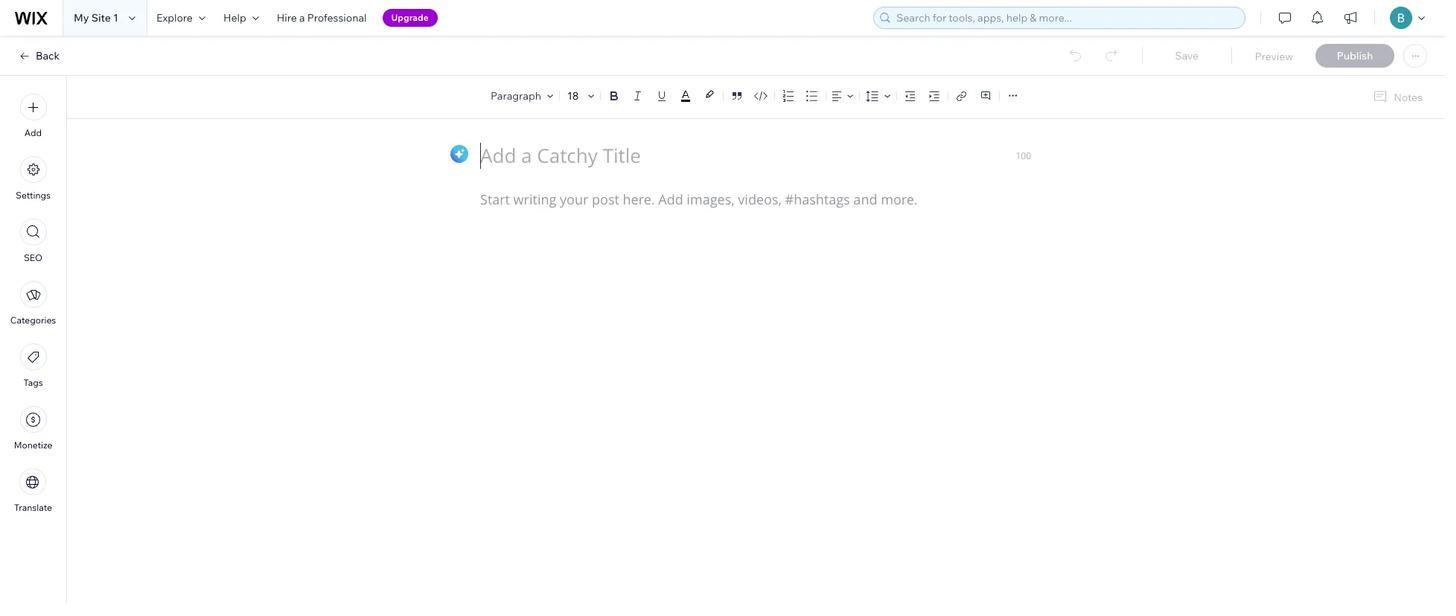 Task type: vqa. For each thing, say whether or not it's contained in the screenshot.
"Search for tools, apps, help & more..." Field
yes



Task type: describe. For each thing, give the bounding box(es) containing it.
tags
[[23, 377, 43, 389]]

tags button
[[20, 344, 47, 389]]

help
[[223, 11, 246, 25]]

seo button
[[20, 219, 47, 264]]

monetize button
[[14, 406, 52, 451]]

professional
[[307, 11, 367, 25]]

seo
[[24, 252, 42, 264]]

add
[[24, 127, 42, 138]]

categories button
[[10, 281, 56, 326]]

add button
[[20, 94, 47, 138]]

monetize
[[14, 440, 52, 451]]

hire a professional link
[[268, 0, 376, 36]]

settings
[[16, 190, 51, 201]]

back button
[[18, 49, 60, 63]]

upgrade
[[391, 12, 429, 23]]

translate
[[14, 503, 52, 514]]

hire
[[277, 11, 297, 25]]

my
[[74, 11, 89, 25]]

my site 1
[[74, 11, 118, 25]]

translate button
[[14, 469, 52, 514]]

a
[[299, 11, 305, 25]]

help button
[[214, 0, 268, 36]]

upgrade button
[[382, 9, 438, 27]]



Task type: locate. For each thing, give the bounding box(es) containing it.
explore
[[156, 11, 193, 25]]

notes button
[[1367, 87, 1427, 107]]

back
[[36, 49, 60, 63]]

settings button
[[16, 156, 51, 201]]

Font Size field
[[566, 89, 582, 103]]

paragraph
[[491, 89, 541, 103]]

menu
[[0, 85, 66, 523]]

menu containing add
[[0, 85, 66, 523]]

categories
[[10, 315, 56, 326]]

site
[[91, 11, 111, 25]]

hire a professional
[[277, 11, 367, 25]]

Search for tools, apps, help & more... field
[[892, 7, 1240, 28]]

1
[[113, 11, 118, 25]]

Add a Catchy Title text field
[[480, 143, 1016, 169]]

notes
[[1394, 90, 1423, 104]]

100
[[1016, 150, 1031, 162]]

paragraph button
[[488, 86, 556, 106]]



